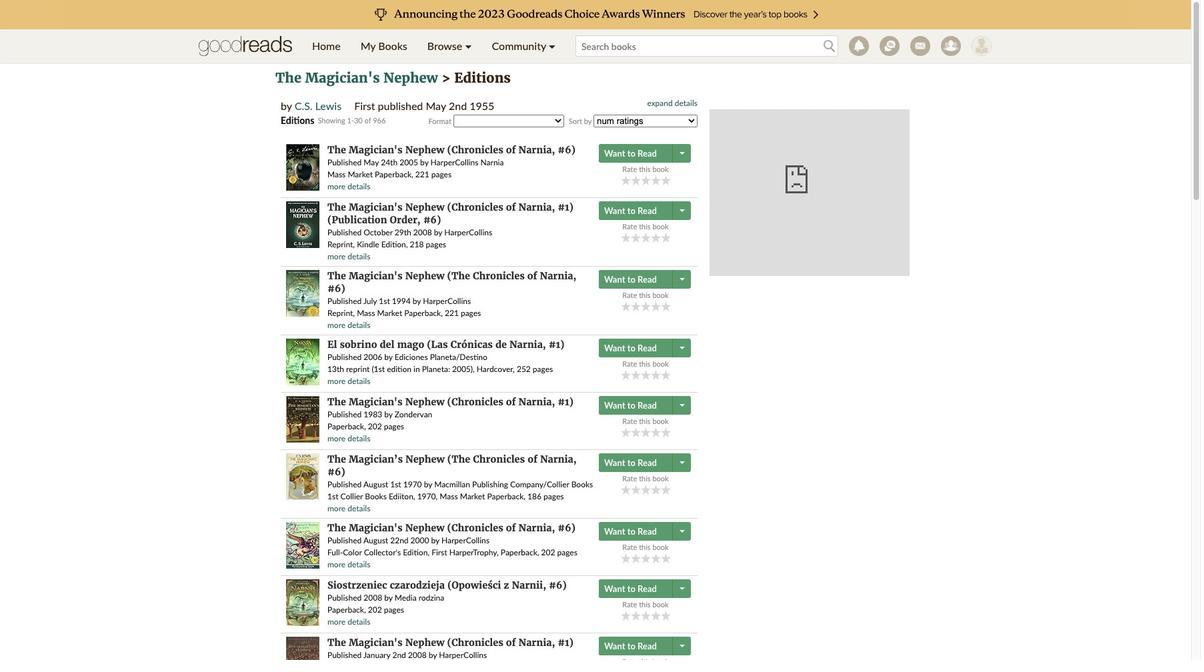 Task type: describe. For each thing, give the bounding box(es) containing it.
30
[[354, 116, 363, 125]]

book for by
[[653, 417, 669, 426]]

more details link for #6)
[[328, 251, 370, 261]]

want for #6)
[[604, 205, 625, 216]]

want to read button for #6)
[[599, 201, 674, 220]]

magician's for the magician's nephew (chronicles of narnia, #6) published august 22nd 2000               by harpercollins full-color collector's edition, first harpertrophy, paperback, 202 pages more details
[[349, 522, 403, 534]]

want to read button for 22nd
[[599, 522, 674, 541]]

narnia, inside the magician's nephew (chronicles of narnia, #1) published 1983               by zondervan paperback, 202 pages more details
[[519, 396, 555, 408]]

rate this book for july
[[623, 291, 669, 300]]

to for august
[[627, 458, 636, 468]]

1 horizontal spatial editions
[[454, 69, 511, 86]]

9 want to read from the top
[[604, 641, 657, 652]]

2008 inside siostrzeniec czarodzieja (opowieści z narnii, #6) published 2008               by media rodzina paperback, 202 pages more details
[[364, 593, 382, 603]]

media
[[395, 593, 417, 603]]

221 inside the magician's nephew (the chronicles of narnia, #6) published july 1st 1994               by harpercollins reprint, mass market paperback, 221 pages more details
[[445, 308, 459, 318]]

magician's for the magician's nephew (chronicles of narnia, #1) (publication order, #6) published october 29th 2008               by harpercollins reprint, kindle edition, 218 pages more details
[[349, 201, 403, 213]]

c.s. lewis link
[[295, 99, 342, 112]]

chronicles for the magician's nephew (the chronicles of narnia, #6)
[[473, 270, 525, 282]]

first published may 2nd 1955
[[354, 99, 494, 112]]

mass inside the magician's nephew (the chronicles of narnia, #6) published july 1st 1994               by harpercollins reprint, mass market paperback, 221 pages more details
[[357, 308, 375, 318]]

#6) inside the magician's nephew (the chronicles of narnia, #6) published july 1st 1994               by harpercollins reprint, mass market paperback, 221 pages more details
[[328, 283, 345, 295]]

details inside el sobrino del mago (las crónicas de narnia, #1) published 2006               by ediciones planeta/destino 13th reprint (1st edition in planeta: 2005), hardcover, 252 pages more details
[[348, 376, 370, 386]]

published inside el sobrino del mago (las crónicas de narnia, #1) published 2006               by ediciones planeta/destino 13th reprint (1st edition in planeta: 2005), hardcover, 252 pages more details
[[328, 352, 362, 362]]

186
[[528, 492, 542, 502]]

expand
[[647, 98, 673, 108]]

218
[[410, 239, 424, 249]]

read for media
[[638, 584, 657, 594]]

book for 24th
[[653, 165, 669, 173]]

read for august
[[638, 458, 657, 468]]

my
[[361, 39, 376, 52]]

magician's for the magician's nephew (chronicles of narnia, #6) published may 24th 2005               by harpercollins narnia mass market paperback, 221 pages more details
[[349, 144, 403, 156]]

pages inside the magician's nephew (chronicles of narnia, #6) published may 24th 2005               by harpercollins narnia mass market paperback, 221 pages more details
[[431, 169, 452, 179]]

el
[[328, 339, 337, 351]]

browse
[[427, 39, 462, 52]]

9 want from the top
[[604, 641, 625, 652]]

2005
[[400, 157, 418, 167]]

harpertrophy,
[[449, 548, 499, 558]]

the for the magician's nephew (the chronicles of narnia, #6) published august 1st 1970               by macmillan publishing company/collier books 1st collier books ediiton, 1970, mass market paperback, 186 pages more details
[[328, 454, 346, 466]]

mass inside the magician's nephew (chronicles of narnia, #6) published may 24th 2005               by harpercollins narnia mass market paperback, 221 pages more details
[[328, 169, 346, 179]]

first inside the magician's nephew (chronicles of narnia, #6) published august 22nd 2000               by harpercollins full-color collector's edition, first harpertrophy, paperback, 202 pages more details
[[432, 548, 447, 558]]

published inside the magician's nephew (chronicles of narnia, #1) (publication order, #6) published october 29th 2008               by harpercollins reprint, kindle edition, 218 pages more details
[[328, 227, 362, 237]]

c.s.
[[295, 99, 313, 112]]

nephew for the magician's nephew (the chronicles of narnia, #6) published august 1st 1970               by macmillan publishing company/collier books 1st collier books ediiton, 1970, mass market paperback, 186 pages more details
[[406, 454, 445, 466]]

market inside the magician's nephew (chronicles of narnia, #6) published may 24th 2005               by harpercollins narnia mass market paperback, 221 pages more details
[[348, 169, 373, 179]]

>
[[442, 69, 451, 86]]

showing
[[318, 116, 345, 125]]

rate this book for august
[[623, 474, 669, 483]]

siostrzeniec
[[328, 580, 387, 592]]

rate for 22nd
[[623, 543, 637, 552]]

the magician's nephew (chronicles of narnia, #6) link for the magician's nephew (chronicles of narnia, #6) published august 22nd 2000               by harpercollins full-color collector's edition, first harpertrophy, paperback, 202 pages more details
[[328, 522, 576, 534]]

edition, inside the magician's nephew (chronicles of narnia, #6) published august 22nd 2000               by harpercollins full-color collector's edition, first harpertrophy, paperback, 202 pages more details
[[403, 548, 430, 558]]

to for published
[[627, 343, 636, 354]]

the magician's nephew (the chronicles of narnia, #6) image
[[286, 454, 319, 500]]

home link
[[302, 29, 351, 63]]

edition
[[387, 364, 412, 374]]

sobrino
[[340, 339, 377, 351]]

community ▾
[[492, 39, 556, 52]]

this for july
[[639, 291, 651, 300]]

#1) for the magician's nephew (chronicles of narnia, #1)
[[558, 637, 574, 649]]

el sobrino del mago (las crónicas de narnia, #1) link
[[328, 339, 565, 351]]

want to read button for july
[[599, 270, 674, 289]]

want to read button for media
[[599, 580, 674, 598]]

more inside siostrzeniec czarodzieja (opowieści z narnii, #6) published 2008               by media rodzina paperback, 202 pages more details
[[328, 617, 346, 627]]

paperback, inside the magician's nephew (chronicles of narnia, #6) published may 24th 2005               by harpercollins narnia mass market paperback, 221 pages more details
[[375, 169, 413, 179]]

magician's for the magician's nephew (chronicles of narnia, #1) published 1983               by zondervan paperback, 202 pages more details
[[349, 396, 403, 408]]

1994
[[392, 296, 411, 306]]

(publication
[[328, 214, 387, 226]]

del
[[380, 339, 394, 351]]

nephew for the magician's nephew (the chronicles of narnia, #6) published july 1st 1994               by harpercollins reprint, mass market paperback, 221 pages more details
[[405, 270, 445, 282]]

the for the magician's nephew > editions
[[275, 69, 301, 86]]

home
[[312, 39, 341, 52]]

rate for published
[[623, 360, 637, 368]]

more details link for media
[[328, 617, 370, 627]]

22nd
[[390, 536, 409, 546]]

macmillan
[[434, 480, 470, 490]]

of inside the magician's nephew (the chronicles of narnia, #6) published august 1st 1970               by macmillan publishing company/collier books 1st collier books ediiton, 1970, mass market paperback, 186 pages more details
[[528, 454, 538, 466]]

more inside the magician's nephew (chronicles of narnia, #6) published may 24th 2005               by harpercollins narnia mass market paperback, 221 pages more details
[[328, 181, 346, 191]]

notifications image
[[849, 36, 869, 56]]

the for the magician's nephew (chronicles of narnia, #1) (publication order, #6) published october 29th 2008               by harpercollins reprint, kindle edition, 218 pages more details
[[328, 201, 346, 213]]

publishing
[[472, 480, 508, 490]]

the magician's nephew (the chronicles of narnia, #6) image
[[286, 270, 319, 317]]

details right expand at the right top
[[675, 98, 698, 108]]

1955
[[470, 99, 494, 112]]

my group discussions image
[[880, 36, 900, 56]]

el sobrino del mago (las crónicas de narnia, #1) published 2006               by ediciones planeta/destino 13th reprint (1st edition in planeta: 2005), hardcover, 252 pages more details
[[328, 339, 565, 386]]

paperback, inside the magician's nephew (chronicles of narnia, #1) published 1983               by zondervan paperback, 202 pages more details
[[328, 422, 366, 432]]

july
[[364, 296, 377, 306]]

harpercollins inside the magician's nephew (chronicles of narnia, #6) published may 24th 2005               by harpercollins narnia mass market paperback, 221 pages more details
[[431, 157, 479, 167]]

company/collier
[[510, 480, 569, 490]]

nephew for the magician's nephew > editions
[[384, 69, 438, 86]]

by inside siostrzeniec czarodzieja (opowieści z narnii, #6) published 2008               by media rodzina paperback, 202 pages more details
[[384, 593, 393, 603]]

menu containing home
[[302, 29, 566, 63]]

more inside the magician's nephew (chronicles of narnia, #1) published 1983               by zondervan paperback, 202 pages more details
[[328, 434, 346, 444]]

book for august
[[653, 474, 669, 483]]

the magician's nephew (chronicles of narnia, #6) published may 24th 2005               by harpercollins narnia mass market paperback, 221 pages more details
[[328, 144, 576, 191]]

rate this book for published
[[623, 360, 669, 368]]

full-
[[328, 548, 343, 558]]

kindle
[[357, 239, 379, 249]]

want to read button for by
[[599, 396, 674, 415]]

rate this book for 24th
[[623, 165, 669, 173]]

pages inside the magician's nephew (chronicles of narnia, #1) (publication order, #6) published october 29th 2008               by harpercollins reprint, kindle edition, 218 pages more details
[[426, 239, 446, 249]]

(1st
[[372, 364, 385, 374]]

details inside the magician's nephew (chronicles of narnia, #6) published august 22nd 2000               by harpercollins full-color collector's edition, first harpertrophy, paperback, 202 pages more details
[[348, 560, 370, 570]]

9 read from the top
[[638, 641, 657, 652]]

hardcover,
[[477, 364, 515, 374]]

the magician's nephew (chronicles of narnia, #1) (publication order, #6) image
[[286, 201, 319, 248]]

details inside the magician's nephew (chronicles of narnia, #1) (publication order, #6) published october 29th 2008               by harpercollins reprint, kindle edition, 218 pages more details
[[348, 251, 370, 261]]

want for 24th
[[604, 148, 625, 159]]

magician's
[[349, 454, 403, 466]]

the magician's nephew (chronicles of narnia, #6) link for the magician's nephew (chronicles of narnia, #6) published may 24th 2005               by harpercollins narnia mass market paperback, 221 pages more details
[[328, 144, 576, 156]]

rodzina
[[419, 593, 444, 603]]

pages inside the magician's nephew (chronicles of narnia, #1) published 1983               by zondervan paperback, 202 pages more details
[[384, 422, 404, 432]]

pages inside the magician's nephew (chronicles of narnia, #6) published august 22nd 2000               by harpercollins full-color collector's edition, first harpertrophy, paperback, 202 pages more details
[[557, 548, 578, 558]]

narnia
[[481, 157, 504, 167]]

narnia, inside the magician's nephew (the chronicles of narnia, #6) published august 1st 1970               by macmillan publishing company/collier books 1st collier books ediiton, 1970, mass market paperback, 186 pages more details
[[540, 454, 577, 466]]

mago
[[397, 339, 424, 351]]

lewis
[[315, 99, 342, 112]]

966
[[373, 116, 386, 125]]

nephew for the magician's nephew (chronicles of narnia, #6) published august 22nd 2000               by harpercollins full-color collector's edition, first harpertrophy, paperback, 202 pages more details
[[405, 522, 445, 534]]

published
[[378, 99, 423, 112]]

pages inside the magician's nephew (the chronicles of narnia, #6) published july 1st 1994               by harpercollins reprint, mass market paperback, 221 pages more details
[[461, 308, 481, 318]]

2005),
[[452, 364, 475, 374]]

color
[[343, 548, 362, 558]]

2 the magician's nephew (chronicles of narnia, #1) link from the top
[[328, 637, 574, 649]]

more inside the magician's nephew (the chronicles of narnia, #6) published july 1st 1994               by harpercollins reprint, mass market paperback, 221 pages more details
[[328, 320, 346, 330]]

▾ for community ▾
[[549, 39, 556, 52]]

market inside the magician's nephew (the chronicles of narnia, #6) published july 1st 1994               by harpercollins reprint, mass market paperback, 221 pages more details
[[377, 308, 402, 318]]

the magician's nephew (the chronicles of narnia, #6) link
[[328, 270, 577, 295]]

by c.s. lewis
[[281, 99, 342, 112]]

9 to from the top
[[627, 641, 636, 652]]

this for published
[[639, 360, 651, 368]]

published inside the magician's nephew (the chronicles of narnia, #6) published august 1st 1970               by macmillan publishing company/collier books 1st collier books ediiton, 1970, mass market paperback, 186 pages more details
[[328, 480, 362, 490]]

my books
[[361, 39, 407, 52]]

more inside el sobrino del mago (las crónicas de narnia, #1) published 2006               by ediciones planeta/destino 13th reprint (1st edition in planeta: 2005), hardcover, 252 pages more details
[[328, 376, 346, 386]]

zondervan
[[395, 410, 432, 420]]

narnia, inside the magician's nephew (the chronicles of narnia, #6) published july 1st 1994               by harpercollins reprint, mass market paperback, 221 pages more details
[[540, 270, 577, 282]]

details inside the magician's nephew (the chronicles of narnia, #6) published august 1st 1970               by macmillan publishing company/collier books 1st collier books ediiton, 1970, mass market paperback, 186 pages more details
[[348, 504, 370, 514]]

magician's for the magician's nephew (chronicles of narnia, #1)
[[349, 637, 403, 649]]

(chronicles for by
[[447, 396, 503, 408]]

reprint
[[346, 364, 370, 374]]

published inside the magician's nephew (the chronicles of narnia, #6) published july 1st 1994               by harpercollins reprint, mass market paperback, 221 pages more details
[[328, 296, 362, 306]]

published inside the magician's nephew (chronicles of narnia, #6) published may 24th 2005               by harpercollins narnia mass market paperback, 221 pages more details
[[328, 157, 362, 167]]

want to read for 22nd
[[604, 526, 657, 537]]

browse ▾
[[427, 39, 472, 52]]

book for #6)
[[653, 222, 669, 231]]

siostrzeniec czarodzieja (opowieści z narnii, #6) published 2008               by media rodzina paperback, 202 pages more details
[[328, 580, 567, 627]]

the magician's nephew (chronicles of narnia, #1) published 1983               by zondervan paperback, 202 pages more details
[[328, 396, 574, 444]]

community ▾ button
[[482, 29, 566, 63]]

book for published
[[653, 360, 669, 368]]

#6) inside the magician's nephew (the chronicles of narnia, #6) published august 1st 1970               by macmillan publishing company/collier books 1st collier books ediiton, 1970, mass market paperback, 186 pages more details
[[328, 466, 345, 478]]

advertisement region
[[710, 109, 910, 276]]

the magician's nephew (chronicles of narnia, #1) (publication order, #6) link
[[328, 201, 574, 226]]

may inside the magician's nephew (chronicles of narnia, #6) published may 24th 2005               by harpercollins narnia mass market paperback, 221 pages more details
[[364, 157, 379, 167]]

the magician's nephew (chronicles of narnia, #1) (publication order, #6) published october 29th 2008               by harpercollins reprint, kindle edition, 218 pages more details
[[328, 201, 574, 261]]

reprint, inside the magician's nephew (the chronicles of narnia, #6) published july 1st 1994               by harpercollins reprint, mass market paperback, 221 pages more details
[[328, 308, 355, 318]]

want to read for by
[[604, 400, 657, 411]]

want to read for 24th
[[604, 148, 657, 159]]

nephew for the magician's nephew (chronicles of narnia, #1) published 1983               by zondervan paperback, 202 pages more details
[[405, 396, 445, 408]]

13th
[[328, 364, 344, 374]]

#1) for the magician's nephew (chronicles of narnia, #1) published 1983               by zondervan paperback, 202 pages more details
[[558, 396, 574, 408]]

book for july
[[653, 291, 669, 300]]

sort
[[569, 117, 582, 125]]

harpercollins inside the magician's nephew (chronicles of narnia, #6) published august 22nd 2000               by harpercollins full-color collector's edition, first harpertrophy, paperback, 202 pages more details
[[442, 536, 490, 546]]

chronicles for the magician's nephew (the chronicles of narnia, #6)
[[473, 454, 525, 466]]

252
[[517, 364, 531, 374]]

details inside the magician's nephew (the chronicles of narnia, #6) published july 1st 1994               by harpercollins reprint, mass market paperback, 221 pages more details
[[348, 320, 370, 330]]

by inside the magician's nephew (chronicles of narnia, #1) (publication order, #6) published october 29th 2008               by harpercollins reprint, kindle edition, 218 pages more details
[[434, 227, 442, 237]]

the magician's nephew (chronicles of narnia, #6) image for the magician's nephew (chronicles of narnia, #6) published may 24th 2005               by harpercollins narnia mass market paperback, 221 pages more details
[[286, 144, 319, 191]]

more inside the magician's nephew (chronicles of narnia, #6) published august 22nd 2000               by harpercollins full-color collector's edition, first harpertrophy, paperback, 202 pages more details
[[328, 560, 346, 570]]

want to read for media
[[604, 584, 657, 594]]

by inside the magician's nephew (chronicles of narnia, #6) published may 24th 2005               by harpercollins narnia mass market paperback, 221 pages more details
[[420, 157, 429, 167]]

planeta:
[[422, 364, 450, 374]]

▾ for browse ▾
[[465, 39, 472, 52]]

expand details link
[[647, 98, 698, 108]]

of for the magician's nephew (chronicles of narnia, #6) published may 24th 2005               by harpercollins narnia mass market paperback, 221 pages more details
[[506, 144, 516, 156]]

more details link for august
[[328, 504, 370, 514]]

paperback, inside the magician's nephew (the chronicles of narnia, #6) published august 1st 1970               by macmillan publishing company/collier books 1st collier books ediiton, 1970, mass market paperback, 186 pages more details
[[487, 492, 526, 502]]

202 for siostrzeniec czarodzieja (opowieści z narnii, #6)
[[368, 605, 382, 615]]

magician's for the magician's nephew > editions
[[305, 69, 380, 86]]

expand details
[[647, 98, 698, 108]]

221 inside the magician's nephew (chronicles of narnia, #6) published may 24th 2005               by harpercollins narnia mass market paperback, 221 pages more details
[[415, 169, 429, 179]]

the for the magician's nephew (the chronicles of narnia, #6) published july 1st 1994               by harpercollins reprint, mass market paperback, 221 pages more details
[[328, 270, 346, 282]]

ediciones
[[395, 352, 428, 362]]

narnia, inside el sobrino del mago (las crónicas de narnia, #1) published 2006               by ediciones planeta/destino 13th reprint (1st edition in planeta: 2005), hardcover, 252 pages more details
[[510, 339, 546, 351]]

the magician's nephew (chronicles of narnia, #6) image for the magician's nephew (chronicles of narnia, #6) published august 22nd 2000               by harpercollins full-color collector's edition, first harpertrophy, paperback, 202 pages more details
[[286, 522, 319, 569]]



Task type: locate. For each thing, give the bounding box(es) containing it.
of for the magician's nephew (chronicles of narnia, #1) published 1983               by zondervan paperback, 202 pages more details
[[506, 396, 516, 408]]

want to read
[[604, 148, 657, 159], [604, 205, 657, 216], [604, 274, 657, 285], [604, 343, 657, 354], [604, 400, 657, 411], [604, 458, 657, 468], [604, 526, 657, 537], [604, 584, 657, 594], [604, 641, 657, 652]]

siostrzeniec czarodzieja (opowieści z narnii, #6) link
[[328, 580, 567, 592]]

want for august
[[604, 458, 625, 468]]

0 vertical spatial the magician's nephew (chronicles of narnia, #6) link
[[328, 144, 576, 156]]

2 want from the top
[[604, 205, 625, 216]]

0 vertical spatial editions
[[454, 69, 511, 86]]

published left 1983
[[328, 410, 362, 420]]

nephew up zondervan
[[405, 396, 445, 408]]

8 read from the top
[[638, 584, 657, 594]]

(chronicles down siostrzeniec czarodzieja (opowieści z narnii, #6) published 2008               by media rodzina paperback, 202 pages more details
[[447, 637, 503, 649]]

1 vertical spatial 2008
[[364, 593, 382, 603]]

1 horizontal spatial ▾
[[549, 39, 556, 52]]

1 horizontal spatial mass
[[357, 308, 375, 318]]

24th
[[381, 157, 398, 167]]

published up color
[[328, 536, 362, 546]]

the for the magician's nephew (chronicles of narnia, #6) published august 22nd 2000               by harpercollins full-color collector's edition, first harpertrophy, paperback, 202 pages more details
[[328, 522, 346, 534]]

(opowieści
[[448, 580, 501, 592]]

7 more from the top
[[328, 560, 346, 570]]

read for 24th
[[638, 148, 657, 159]]

1 vertical spatial edition,
[[403, 548, 430, 558]]

more details link for published
[[328, 376, 370, 386]]

5 want to read from the top
[[604, 400, 657, 411]]

the magician's nephew (the chronicles of narnia, #6) link
[[328, 454, 577, 478]]

more details link up sobrino on the left
[[328, 320, 370, 330]]

more details link for july
[[328, 320, 370, 330]]

202 inside siostrzeniec czarodzieja (opowieści z narnii, #6) published 2008               by media rodzina paperback, 202 pages more details
[[368, 605, 382, 615]]

4 book from the top
[[653, 360, 669, 368]]

mass inside the magician's nephew (the chronicles of narnia, #6) published august 1st 1970               by macmillan publishing company/collier books 1st collier books ediiton, 1970, mass market paperback, 186 pages more details
[[440, 492, 458, 502]]

august inside the magician's nephew (the chronicles of narnia, #6) published august 1st 1970               by macmillan publishing company/collier books 1st collier books ediiton, 1970, mass market paperback, 186 pages more details
[[363, 480, 388, 490]]

1 vertical spatial 221
[[445, 308, 459, 318]]

4 more from the top
[[328, 376, 346, 386]]

2 vertical spatial 202
[[368, 605, 382, 615]]

the magician's nephew (chronicles of narnia, #1) link down siostrzeniec czarodzieja (opowieści z narnii, #6) published 2008               by media rodzina paperback, 202 pages more details
[[328, 637, 574, 649]]

4 read from the top
[[638, 343, 657, 354]]

nephew inside the magician's nephew (chronicles of narnia, #1) published 1983               by zondervan paperback, 202 pages more details
[[405, 396, 445, 408]]

Search for books to add to your shelves search field
[[576, 35, 838, 57]]

by right 1983
[[384, 410, 393, 420]]

nephew for the magician's nephew (chronicles of narnia, #1) (publication order, #6) published october 29th 2008               by harpercollins reprint, kindle edition, 218 pages more details
[[405, 201, 445, 213]]

3 (chronicles from the top
[[447, 396, 503, 408]]

(las
[[427, 339, 448, 351]]

#6) inside the magician's nephew (chronicles of narnia, #6) published may 24th 2005               by harpercollins narnia mass market paperback, 221 pages more details
[[558, 144, 576, 156]]

0 vertical spatial (the
[[447, 270, 470, 282]]

more up collier
[[328, 434, 346, 444]]

want to read button for august
[[599, 454, 674, 472]]

first up 30
[[354, 99, 375, 112]]

edition, down 2000
[[403, 548, 430, 558]]

0 vertical spatial 2008
[[413, 227, 432, 237]]

2 vertical spatial 1st
[[328, 492, 339, 502]]

▾ right community
[[549, 39, 556, 52]]

more details link down the siostrzeniec
[[328, 617, 370, 627]]

8 published from the top
[[328, 593, 362, 603]]

by right 2000
[[431, 536, 440, 546]]

the inside the magician's nephew (chronicles of narnia, #1) (publication order, #6) published october 29th 2008               by harpercollins reprint, kindle edition, 218 pages more details
[[328, 201, 346, 213]]

details inside the magician's nephew (chronicles of narnia, #1) published 1983               by zondervan paperback, 202 pages more details
[[348, 434, 370, 444]]

read for 22nd
[[638, 526, 657, 537]]

mass down macmillan
[[440, 492, 458, 502]]

sort by
[[569, 117, 592, 125]]

of for the magician's nephew (chronicles of narnia, #1) (publication order, #6) published october 29th 2008               by harpercollins reprint, kindle edition, 218 pages more details
[[506, 201, 516, 213]]

4 rate this book from the top
[[623, 360, 669, 368]]

(the inside the magician's nephew (the chronicles of narnia, #6) published july 1st 1994               by harpercollins reprint, mass market paperback, 221 pages more details
[[447, 270, 470, 282]]

by right sort
[[584, 117, 592, 125]]

1970,
[[417, 492, 438, 502]]

more details link
[[328, 181, 370, 191], [328, 251, 370, 261], [328, 320, 370, 330], [328, 376, 370, 386], [328, 434, 370, 444], [328, 504, 370, 514], [328, 560, 370, 570], [328, 617, 370, 627]]

(chronicles down 2005),
[[447, 396, 503, 408]]

want for by
[[604, 400, 625, 411]]

8 to from the top
[[627, 584, 636, 594]]

the magician's nephew link
[[275, 69, 438, 86]]

of inside the magician's nephew (chronicles of narnia, #1) (publication order, #6) published october 29th 2008               by harpercollins reprint, kindle edition, 218 pages more details
[[506, 201, 516, 213]]

paperback, inside the magician's nephew (chronicles of narnia, #6) published august 22nd 2000               by harpercollins full-color collector's edition, first harpertrophy, paperback, 202 pages more details
[[501, 548, 539, 558]]

0 vertical spatial market
[[348, 169, 373, 179]]

8 rate this book from the top
[[623, 600, 669, 609]]

more
[[328, 181, 346, 191], [328, 251, 346, 261], [328, 320, 346, 330], [328, 376, 346, 386], [328, 434, 346, 444], [328, 504, 346, 514], [328, 560, 346, 570], [328, 617, 346, 627]]

inbox image
[[911, 36, 931, 56]]

2 vertical spatial mass
[[440, 492, 458, 502]]

4 (chronicles from the top
[[447, 522, 503, 534]]

3 want to read from the top
[[604, 274, 657, 285]]

harpercollins left 'narnia'
[[431, 157, 479, 167]]

the down 13th
[[328, 396, 346, 408]]

221 down the magician's nephew (the chronicles of narnia, #6) link
[[445, 308, 459, 318]]

more down full-
[[328, 560, 346, 570]]

7 more details link from the top
[[328, 560, 370, 570]]

editions showing 1-30 of 966
[[281, 115, 386, 126]]

rate for #6)
[[623, 222, 637, 231]]

5 want to read button from the top
[[599, 396, 674, 415]]

this
[[639, 165, 651, 173], [639, 222, 651, 231], [639, 291, 651, 300], [639, 360, 651, 368], [639, 417, 651, 426], [639, 474, 651, 483], [639, 543, 651, 552], [639, 600, 651, 609]]

narnia,
[[519, 144, 555, 156], [519, 201, 555, 213], [540, 270, 577, 282], [510, 339, 546, 351], [519, 396, 555, 408], [540, 454, 577, 466], [519, 522, 555, 534], [519, 637, 555, 649]]

0 vertical spatial the magician's nephew (chronicles of narnia, #6) image
[[286, 144, 319, 191]]

this for media
[[639, 600, 651, 609]]

published up 13th
[[328, 352, 362, 362]]

czarodzieja
[[390, 580, 445, 592]]

editions down the c.s.
[[281, 115, 314, 126]]

8 more details link from the top
[[328, 617, 370, 627]]

1 horizontal spatial 221
[[445, 308, 459, 318]]

want
[[604, 148, 625, 159], [604, 205, 625, 216], [604, 274, 625, 285], [604, 343, 625, 354], [604, 400, 625, 411], [604, 458, 625, 468], [604, 526, 625, 537], [604, 584, 625, 594], [604, 641, 625, 652]]

1 vertical spatial august
[[363, 536, 388, 546]]

1 august from the top
[[363, 480, 388, 490]]

details down the reprint in the bottom left of the page
[[348, 376, 370, 386]]

the magician's nephew (chronicles of narnia, #1)
[[328, 637, 574, 649]]

rate for august
[[623, 474, 637, 483]]

magician's down media
[[349, 637, 403, 649]]

by inside el sobrino del mago (las crónicas de narnia, #1) published 2006               by ediciones planeta/destino 13th reprint (1st edition in planeta: 2005), hardcover, 252 pages more details
[[384, 352, 393, 362]]

book for 22nd
[[653, 543, 669, 552]]

nephew inside the magician's nephew (the chronicles of narnia, #6) published july 1st 1994               by harpercollins reprint, mass market paperback, 221 pages more details
[[405, 270, 445, 282]]

nephew inside the magician's nephew (chronicles of narnia, #1) (publication order, #6) published october 29th 2008               by harpercollins reprint, kindle edition, 218 pages more details
[[405, 201, 445, 213]]

6 want to read button from the top
[[599, 454, 674, 472]]

5 (chronicles from the top
[[447, 637, 503, 649]]

7 want to read from the top
[[604, 526, 657, 537]]

ediiton,
[[389, 492, 415, 502]]

chronicles up publishing
[[473, 454, 525, 466]]

2 horizontal spatial 1st
[[390, 480, 401, 490]]

(the for magician's
[[447, 270, 470, 282]]

1 want from the top
[[604, 148, 625, 159]]

3 want from the top
[[604, 274, 625, 285]]

format
[[429, 117, 452, 125]]

#1) inside the magician's nephew (chronicles of narnia, #1) published 1983               by zondervan paperback, 202 pages more details
[[558, 396, 574, 408]]

more details link down collier
[[328, 504, 370, 514]]

2 the magician's nephew (chronicles of narnia, #6) link from the top
[[328, 522, 576, 534]]

by inside the magician's nephew (chronicles of narnia, #1) published 1983               by zondervan paperback, 202 pages more details
[[384, 410, 393, 420]]

1 vertical spatial chronicles
[[473, 454, 525, 466]]

books right collier
[[365, 492, 387, 502]]

1 (the from the top
[[447, 270, 470, 282]]

1 (chronicles from the top
[[447, 144, 503, 156]]

community
[[492, 39, 546, 52]]

(the for magician's
[[447, 454, 470, 466]]

read for #6)
[[638, 205, 657, 216]]

0 horizontal spatial first
[[354, 99, 375, 112]]

(chronicles up 'narnia'
[[447, 144, 503, 156]]

6 want to read from the top
[[604, 458, 657, 468]]

of inside editions showing 1-30 of 966
[[365, 116, 371, 125]]

want to read for #6)
[[604, 205, 657, 216]]

crónicas
[[451, 339, 493, 351]]

4 to from the top
[[627, 343, 636, 354]]

details inside siostrzeniec czarodzieja (opowieści z narnii, #6) published 2008               by media rodzina paperback, 202 pages more details
[[348, 617, 370, 627]]

rate this book for by
[[623, 417, 669, 426]]

2006
[[364, 352, 382, 362]]

more details link up (publication
[[328, 181, 370, 191]]

5 this from the top
[[639, 417, 651, 426]]

to for media
[[627, 584, 636, 594]]

2 vertical spatial books
[[365, 492, 387, 502]]

1 vertical spatial books
[[571, 480, 593, 490]]

more details link down color
[[328, 560, 370, 570]]

rate for by
[[623, 417, 637, 426]]

0 vertical spatial 1st
[[379, 296, 390, 306]]

7 book from the top
[[653, 543, 669, 552]]

1 horizontal spatial 1st
[[379, 296, 390, 306]]

202 inside the magician's nephew (chronicles of narnia, #6) published august 22nd 2000               by harpercollins full-color collector's edition, first harpertrophy, paperback, 202 pages more details
[[541, 548, 555, 558]]

0 horizontal spatial ▾
[[465, 39, 472, 52]]

more details link down 1983
[[328, 434, 370, 444]]

browse ▾ button
[[417, 29, 482, 63]]

the for the magician's nephew (chronicles of narnia, #6) published may 24th 2005               by harpercollins narnia mass market paperback, 221 pages more details
[[328, 144, 346, 156]]

0 vertical spatial august
[[363, 480, 388, 490]]

5 book from the top
[[653, 417, 669, 426]]

nephew down siostrzeniec czarodzieja (opowieści z narnii, #6) published 2008               by media rodzina paperback, 202 pages more details
[[405, 637, 445, 649]]

the inside the magician's nephew (the chronicles of narnia, #6) published july 1st 1994               by harpercollins reprint, mass market paperback, 221 pages more details
[[328, 270, 346, 282]]

nephew for the magician's nephew (chronicles of narnia, #6) published may 24th 2005               by harpercollins narnia mass market paperback, 221 pages more details
[[405, 144, 445, 156]]

the inside the magician's nephew (chronicles of narnia, #1) published 1983               by zondervan paperback, 202 pages more details
[[328, 396, 346, 408]]

this for #6)
[[639, 222, 651, 231]]

this for august
[[639, 474, 651, 483]]

2 this from the top
[[639, 222, 651, 231]]

the down editions showing 1-30 of 966
[[328, 144, 346, 156]]

magician's up (publication
[[349, 201, 403, 213]]

2 august from the top
[[363, 536, 388, 546]]

paperback, up narnii,
[[501, 548, 539, 558]]

#6)
[[558, 144, 576, 156], [423, 214, 441, 226], [328, 283, 345, 295], [328, 466, 345, 478], [558, 522, 576, 534], [549, 580, 567, 592]]

rate this book for #6)
[[623, 222, 669, 231]]

z
[[504, 580, 509, 592]]

0 vertical spatial 202
[[368, 422, 382, 432]]

1 reprint, from the top
[[328, 239, 355, 249]]

1 the magician's nephew (chronicles of narnia, #1) link from the top
[[328, 396, 574, 408]]

narnia, inside the magician's nephew (chronicles of narnia, #1) (publication order, #6) published october 29th 2008               by harpercollins reprint, kindle edition, 218 pages more details
[[519, 201, 555, 213]]

1 vertical spatial first
[[432, 548, 447, 558]]

2nd
[[449, 99, 467, 112]]

2 horizontal spatial market
[[460, 492, 485, 502]]

paperback, down 24th
[[375, 169, 413, 179]]

harpercollins inside the magician's nephew (chronicles of narnia, #1) (publication order, #6) published october 29th 2008               by harpercollins reprint, kindle edition, 218 pages more details
[[444, 227, 492, 237]]

1 vertical spatial the magician's nephew (chronicles of narnia, #6) image
[[286, 522, 319, 569]]

#6) down sort
[[558, 144, 576, 156]]

1 vertical spatial 202
[[541, 548, 555, 558]]

2 vertical spatial market
[[460, 492, 485, 502]]

(chronicles for 22nd
[[447, 522, 503, 534]]

6 rate from the top
[[623, 474, 637, 483]]

1 rate from the top
[[623, 165, 637, 173]]

the up full-
[[328, 522, 346, 534]]

want for july
[[604, 274, 625, 285]]

2 horizontal spatial mass
[[440, 492, 458, 502]]

1 horizontal spatial may
[[426, 99, 446, 112]]

editions
[[454, 69, 511, 86], [281, 115, 314, 126]]

de
[[496, 339, 507, 351]]

5 read from the top
[[638, 400, 657, 411]]

menu
[[302, 29, 566, 63]]

0 vertical spatial the magician's nephew (chronicles of narnia, #1) image
[[286, 396, 319, 443]]

#6) right narnii,
[[549, 580, 567, 592]]

published inside siostrzeniec czarodzieja (opowieści z narnii, #6) published 2008               by media rodzina paperback, 202 pages more details
[[328, 593, 362, 603]]

2 to from the top
[[627, 205, 636, 216]]

0 vertical spatial reprint,
[[328, 239, 355, 249]]

#6) inside siostrzeniec czarodzieja (opowieści z narnii, #6) published 2008               by media rodzina paperback, 202 pages more details
[[549, 580, 567, 592]]

magician's for the magician's nephew (the chronicles of narnia, #6) published july 1st 1994               by harpercollins reprint, mass market paperback, 221 pages more details
[[349, 270, 403, 282]]

august inside the magician's nephew (chronicles of narnia, #6) published august 22nd 2000               by harpercollins full-color collector's edition, first harpertrophy, paperback, 202 pages more details
[[363, 536, 388, 546]]

may left 24th
[[364, 157, 379, 167]]

1st for magician's
[[379, 296, 390, 306]]

5 more from the top
[[328, 434, 346, 444]]

nephew inside the magician's nephew (chronicles of narnia, #6) published august 22nd 2000               by harpercollins full-color collector's edition, first harpertrophy, paperback, 202 pages more details
[[405, 522, 445, 534]]

to for july
[[627, 274, 636, 285]]

magician's inside the magician's nephew (the chronicles of narnia, #6) published july 1st 1994               by harpercollins reprint, mass market paperback, 221 pages more details
[[349, 270, 403, 282]]

3 rate from the top
[[623, 291, 637, 300]]

want to read button
[[599, 144, 674, 163], [599, 201, 674, 220], [599, 270, 674, 289], [599, 339, 674, 358], [599, 396, 674, 415], [599, 454, 674, 472], [599, 522, 674, 541], [599, 580, 674, 598], [599, 637, 674, 656]]

the magician's nephew (the chronicles of narnia, #6) published august 1st 1970               by macmillan publishing company/collier books 1st collier books ediiton, 1970, mass market paperback, 186 pages more details
[[328, 454, 593, 514]]

0 horizontal spatial 1st
[[328, 492, 339, 502]]

0 horizontal spatial 221
[[415, 169, 429, 179]]

magician's up 1983
[[349, 396, 403, 408]]

0 horizontal spatial mass
[[328, 169, 346, 179]]

2 rate this book from the top
[[623, 222, 669, 231]]

magician's inside the magician's nephew (chronicles of narnia, #1) (publication order, #6) published october 29th 2008               by harpercollins reprint, kindle edition, 218 pages more details
[[349, 201, 403, 213]]

0 vertical spatial chronicles
[[473, 270, 525, 282]]

by
[[281, 99, 292, 112], [584, 117, 592, 125], [420, 157, 429, 167], [434, 227, 442, 237], [413, 296, 421, 306], [384, 352, 393, 362], [384, 410, 393, 420], [424, 480, 432, 490], [431, 536, 440, 546], [384, 593, 393, 603]]

4 want from the top
[[604, 343, 625, 354]]

(the
[[447, 270, 470, 282], [447, 454, 470, 466]]

nephew up 2000
[[405, 522, 445, 534]]

#6) down 'company/collier'
[[558, 522, 576, 534]]

1 vertical spatial mass
[[357, 308, 375, 318]]

reprint, left kindle
[[328, 239, 355, 249]]

october
[[364, 227, 393, 237]]

chronicles inside the magician's nephew (the chronicles of narnia, #6) published july 1st 1994               by harpercollins reprint, mass market paperback, 221 pages more details
[[473, 270, 525, 282]]

2 (the from the top
[[447, 454, 470, 466]]

1 want to read button from the top
[[599, 144, 674, 163]]

rate for media
[[623, 600, 637, 609]]

1st left collier
[[328, 492, 339, 502]]

published down the siostrzeniec
[[328, 593, 362, 603]]

3 rate this book from the top
[[623, 291, 669, 300]]

(the inside the magician's nephew (the chronicles of narnia, #6) published august 1st 1970               by macmillan publishing company/collier books 1st collier books ediiton, 1970, mass market paperback, 186 pages more details
[[447, 454, 470, 466]]

1st inside the magician's nephew (the chronicles of narnia, #6) published july 1st 1994               by harpercollins reprint, mass market paperback, 221 pages more details
[[379, 296, 390, 306]]

discover the winners for the best books of the year in the 2023 goodreads choice awards image
[[62, 0, 1129, 29]]

the magician's nephew (chronicles of narnia, #1) image
[[286, 396, 319, 443], [286, 637, 319, 660]]

pages
[[431, 169, 452, 179], [426, 239, 446, 249], [461, 308, 481, 318], [533, 364, 553, 374], [384, 422, 404, 432], [544, 492, 564, 502], [557, 548, 578, 558], [384, 605, 404, 615]]

first
[[354, 99, 375, 112], [432, 548, 447, 558]]

29th
[[395, 227, 411, 237]]

#6) inside the magician's nephew (chronicles of narnia, #1) (publication order, #6) published october 29th 2008               by harpercollins reprint, kindle edition, 218 pages more details
[[423, 214, 441, 226]]

3 read from the top
[[638, 274, 657, 285]]

1970
[[403, 480, 422, 490]]

nephew up order,
[[405, 201, 445, 213]]

want to read button for published
[[599, 339, 674, 358]]

202 down the siostrzeniec
[[368, 605, 382, 615]]

the for the magician's nephew (chronicles of narnia, #1) published 1983               by zondervan paperback, 202 pages more details
[[328, 396, 346, 408]]

books right my
[[378, 39, 407, 52]]

1 vertical spatial (the
[[447, 454, 470, 466]]

4 more details link from the top
[[328, 376, 370, 386]]

the for the magician's nephew (chronicles of narnia, #1)
[[328, 637, 346, 649]]

0 horizontal spatial editions
[[281, 115, 314, 126]]

details up magician's
[[348, 434, 370, 444]]

pages inside siostrzeniec czarodzieja (opowieści z narnii, #6) published 2008               by media rodzina paperback, 202 pages more details
[[384, 605, 404, 615]]

this for 24th
[[639, 165, 651, 173]]

3 more details link from the top
[[328, 320, 370, 330]]

1 vertical spatial the magician's nephew (chronicles of narnia, #1) link
[[328, 637, 574, 649]]

details
[[675, 98, 698, 108], [348, 181, 370, 191], [348, 251, 370, 261], [348, 320, 370, 330], [348, 376, 370, 386], [348, 434, 370, 444], [348, 504, 370, 514], [348, 560, 370, 570], [348, 617, 370, 627]]

2008 inside the magician's nephew (chronicles of narnia, #1) (publication order, #6) published october 29th 2008               by harpercollins reprint, kindle edition, 218 pages more details
[[413, 227, 432, 237]]

chronicles
[[473, 270, 525, 282], [473, 454, 525, 466]]

the magician's nephew (chronicles of narnia, #6) link
[[328, 144, 576, 156], [328, 522, 576, 534]]

0 vertical spatial 221
[[415, 169, 429, 179]]

by inside the magician's nephew (chronicles of narnia, #6) published august 22nd 2000               by harpercollins full-color collector's edition, first harpertrophy, paperback, 202 pages more details
[[431, 536, 440, 546]]

details inside the magician's nephew (chronicles of narnia, #6) published may 24th 2005               by harpercollins narnia mass market paperback, 221 pages more details
[[348, 181, 370, 191]]

1st for magician's
[[390, 480, 401, 490]]

the up (publication
[[328, 201, 346, 213]]

3 book from the top
[[653, 291, 669, 300]]

(chronicles for 24th
[[447, 144, 503, 156]]

order,
[[390, 214, 421, 226]]

1 the magician's nephew (chronicles of narnia, #6) link from the top
[[328, 144, 576, 156]]

details up sobrino on the left
[[348, 320, 370, 330]]

202 for the magician's nephew (chronicles of narnia, #1)
[[368, 422, 382, 432]]

0 vertical spatial first
[[354, 99, 375, 112]]

pages inside the magician's nephew (the chronicles of narnia, #6) published august 1st 1970               by macmillan publishing company/collier books 1st collier books ediiton, 1970, mass market paperback, 186 pages more details
[[544, 492, 564, 502]]

2 published from the top
[[328, 227, 362, 237]]

nephew for the magician's nephew (chronicles of narnia, #1)
[[405, 637, 445, 649]]

4 want to read from the top
[[604, 343, 657, 354]]

6 read from the top
[[638, 458, 657, 468]]

first up siostrzeniec czarodzieja (opowieści z narnii, #6) link
[[432, 548, 447, 558]]

by up 1970, on the left
[[424, 480, 432, 490]]

friend requests image
[[941, 36, 961, 56]]

1 vertical spatial the magician's nephew (chronicles of narnia, #1) image
[[286, 637, 319, 660]]

harpercollins down the magician's nephew (the chronicles of narnia, #6) link
[[423, 296, 471, 306]]

1 vertical spatial market
[[377, 308, 402, 318]]

to
[[627, 148, 636, 159], [627, 205, 636, 216], [627, 274, 636, 285], [627, 343, 636, 354], [627, 400, 636, 411], [627, 458, 636, 468], [627, 526, 636, 537], [627, 584, 636, 594], [627, 641, 636, 652]]

edition,
[[381, 239, 408, 249], [403, 548, 430, 558]]

1 horizontal spatial market
[[377, 308, 402, 318]]

2 reprint, from the top
[[328, 308, 355, 318]]

1 want to read from the top
[[604, 148, 657, 159]]

by inside the magician's nephew (the chronicles of narnia, #6) published july 1st 1994               by harpercollins reprint, mass market paperback, 221 pages more details
[[413, 296, 421, 306]]

0 horizontal spatial market
[[348, 169, 373, 179]]

(chronicles down the magician's nephew (chronicles of narnia, #6) published may 24th 2005               by harpercollins narnia mass market paperback, 221 pages more details at top left
[[447, 201, 503, 213]]

2 want to read from the top
[[604, 205, 657, 216]]

market
[[348, 169, 373, 179], [377, 308, 402, 318], [460, 492, 485, 502]]

3 want to read button from the top
[[599, 270, 674, 289]]

of for the magician's nephew (chronicles of narnia, #1)
[[506, 637, 516, 649]]

harpercollins down the magician's nephew (chronicles of narnia, #1) (publication order, #6) link
[[444, 227, 492, 237]]

edition, inside the magician's nephew (chronicles of narnia, #1) (publication order, #6) published october 29th 2008               by harpercollins reprint, kindle edition, 218 pages more details
[[381, 239, 408, 249]]

8 more from the top
[[328, 617, 346, 627]]

2 (chronicles from the top
[[447, 201, 503, 213]]

el sobrino del mago (las crónicas de narnia, #1) image
[[286, 339, 319, 386]]

editions up 1955 in the left top of the page
[[454, 69, 511, 86]]

rate for 24th
[[623, 165, 637, 173]]

magician's inside the magician's nephew (chronicles of narnia, #6) published may 24th 2005               by harpercollins narnia mass market paperback, 221 pages more details
[[349, 144, 403, 156]]

2 more details link from the top
[[328, 251, 370, 261]]

8 book from the top
[[653, 600, 669, 609]]

more details link for 22nd
[[328, 560, 370, 570]]

5 rate this book from the top
[[623, 417, 669, 426]]

paperback, inside siostrzeniec czarodzieja (opowieści z narnii, #6) published 2008               by media rodzina paperback, 202 pages more details
[[328, 605, 366, 615]]

2 book from the top
[[653, 222, 669, 231]]

1 read from the top
[[638, 148, 657, 159]]

1 book from the top
[[653, 165, 669, 173]]

details down kindle
[[348, 251, 370, 261]]

7 rate this book from the top
[[623, 543, 669, 552]]

to for 24th
[[627, 148, 636, 159]]

1 vertical spatial may
[[364, 157, 379, 167]]

mass
[[328, 169, 346, 179], [357, 308, 375, 318], [440, 492, 458, 502]]

by right 1994
[[413, 296, 421, 306]]

#6) up collier
[[328, 466, 345, 478]]

202 up narnii,
[[541, 548, 555, 558]]

7 published from the top
[[328, 536, 362, 546]]

want for media
[[604, 584, 625, 594]]

5 to from the top
[[627, 400, 636, 411]]

magician's
[[305, 69, 380, 86], [349, 144, 403, 156], [349, 201, 403, 213], [349, 270, 403, 282], [349, 396, 403, 408], [349, 522, 403, 534], [349, 637, 403, 649]]

nephew up 1970
[[406, 454, 445, 466]]

the
[[275, 69, 301, 86], [328, 144, 346, 156], [328, 201, 346, 213], [328, 270, 346, 282], [328, 396, 346, 408], [328, 454, 346, 466], [328, 522, 346, 534], [328, 637, 346, 649]]

market inside the magician's nephew (the chronicles of narnia, #6) published august 1st 1970               by macmillan publishing company/collier books 1st collier books ediiton, 1970, mass market paperback, 186 pages more details
[[460, 492, 485, 502]]

the right the magician's nephew (the chronicles of narnia, #6) image
[[328, 270, 346, 282]]

the up the c.s.
[[275, 69, 301, 86]]

7 want from the top
[[604, 526, 625, 537]]

more inside the magician's nephew (the chronicles of narnia, #6) published august 1st 1970               by macmillan publishing company/collier books 1st collier books ediiton, 1970, mass market paperback, 186 pages more details
[[328, 504, 346, 514]]

2 the magician's nephew (chronicles of narnia, #6) image from the top
[[286, 522, 319, 569]]

(the down the magician's nephew (chronicles of narnia, #1) (publication order, #6) published october 29th 2008               by harpercollins reprint, kindle edition, 218 pages more details
[[447, 270, 470, 282]]

#1) inside el sobrino del mago (las crónicas de narnia, #1) published 2006               by ediciones planeta/destino 13th reprint (1st edition in planeta: 2005), hardcover, 252 pages more details
[[549, 339, 565, 351]]

the magician's nephew (chronicles of narnia, #6) link up harpertrophy,
[[328, 522, 576, 534]]

4 published from the top
[[328, 352, 362, 362]]

of for editions showing 1-30 of 966
[[365, 116, 371, 125]]

#1) inside the magician's nephew (chronicles of narnia, #1) (publication order, #6) published october 29th 2008               by harpercollins reprint, kindle edition, 218 pages more details
[[558, 201, 574, 213]]

by down del
[[384, 352, 393, 362]]

published down (publication
[[328, 227, 362, 237]]

the inside the magician's nephew (the chronicles of narnia, #6) published august 1st 1970               by macmillan publishing company/collier books 1st collier books ediiton, 1970, mass market paperback, 186 pages more details
[[328, 454, 346, 466]]

1 to from the top
[[627, 148, 636, 159]]

to for #6)
[[627, 205, 636, 216]]

2 ▾ from the left
[[549, 39, 556, 52]]

6 rate this book from the top
[[623, 474, 669, 483]]

mass down july
[[357, 308, 375, 318]]

4 this from the top
[[639, 360, 651, 368]]

details up (publication
[[348, 181, 370, 191]]

0 vertical spatial edition,
[[381, 239, 408, 249]]

published inside the magician's nephew (chronicles of narnia, #6) published august 22nd 2000               by harpercollins full-color collector's edition, first harpertrophy, paperback, 202 pages more details
[[328, 536, 362, 546]]

6 published from the top
[[328, 480, 362, 490]]

6 more details link from the top
[[328, 504, 370, 514]]

6 want from the top
[[604, 458, 625, 468]]

published left july
[[328, 296, 362, 306]]

the magician's nephew (chronicles of narnia, #1) image down 'siostrzeniec czarodzieja (opowieści z narnii, #6)' 'image'
[[286, 637, 319, 660]]

market down 1994
[[377, 308, 402, 318]]

1 horizontal spatial 2008
[[413, 227, 432, 237]]

collier
[[341, 492, 363, 502]]

1983
[[364, 410, 382, 420]]

rate this book for media
[[623, 600, 669, 609]]

planeta/destino
[[430, 352, 488, 362]]

the magician's nephew (chronicles of narnia, #6) published august 22nd 2000               by harpercollins full-color collector's edition, first harpertrophy, paperback, 202 pages more details
[[328, 522, 578, 570]]

want for published
[[604, 343, 625, 354]]

2 rate from the top
[[623, 222, 637, 231]]

1 more from the top
[[328, 181, 346, 191]]

2 the magician's nephew (chronicles of narnia, #1) image from the top
[[286, 637, 319, 660]]

of
[[365, 116, 371, 125], [506, 144, 516, 156], [506, 201, 516, 213], [528, 270, 537, 282], [506, 396, 516, 408], [528, 454, 538, 466], [506, 522, 516, 534], [506, 637, 516, 649]]

6 to from the top
[[627, 458, 636, 468]]

book for media
[[653, 600, 669, 609]]

want to read for published
[[604, 343, 657, 354]]

0 horizontal spatial 2008
[[364, 593, 382, 603]]

1 published from the top
[[328, 157, 362, 167]]

the magician's nephew (chronicles of narnia, #6) image down showing
[[286, 144, 319, 191]]

2008 up 218
[[413, 227, 432, 237]]

more inside the magician's nephew (chronicles of narnia, #1) (publication order, #6) published october 29th 2008               by harpercollins reprint, kindle edition, 218 pages more details
[[328, 251, 346, 261]]

1 vertical spatial editions
[[281, 115, 314, 126]]

more details link for by
[[328, 434, 370, 444]]

1 the magician's nephew (chronicles of narnia, #1) image from the top
[[286, 396, 319, 443]]

1-
[[347, 116, 354, 125]]

magician's up lewis
[[305, 69, 380, 86]]

#6) right order,
[[423, 214, 441, 226]]

nephew up published
[[384, 69, 438, 86]]

pages inside el sobrino del mago (las crónicas de narnia, #1) published 2006               by ediciones planeta/destino 13th reprint (1st edition in planeta: 2005), hardcover, 252 pages more details
[[533, 364, 553, 374]]

the magician's nephew > editions
[[275, 69, 511, 86]]

8 want to read from the top
[[604, 584, 657, 594]]

rate this book for 22nd
[[623, 543, 669, 552]]

3 to from the top
[[627, 274, 636, 285]]

0 vertical spatial the magician's nephew (chronicles of narnia, #1) link
[[328, 396, 574, 408]]

6 this from the top
[[639, 474, 651, 483]]

harpercollins inside the magician's nephew (the chronicles of narnia, #6) published july 1st 1994               by harpercollins reprint, mass market paperback, 221 pages more details
[[423, 296, 471, 306]]

in
[[414, 364, 420, 374]]

1 horizontal spatial first
[[432, 548, 447, 558]]

chronicles inside the magician's nephew (the chronicles of narnia, #6) published august 1st 1970               by macmillan publishing company/collier books 1st collier books ediiton, 1970, mass market paperback, 186 pages more details
[[473, 454, 525, 466]]

collector's
[[364, 548, 401, 558]]

read for july
[[638, 274, 657, 285]]

narnii,
[[512, 580, 546, 592]]

want to read for august
[[604, 458, 657, 468]]

published down 1-
[[328, 157, 362, 167]]

1 vertical spatial the magician's nephew (chronicles of narnia, #6) link
[[328, 522, 576, 534]]

9 want to read button from the top
[[599, 637, 674, 656]]

narnia, inside the magician's nephew (chronicles of narnia, #6) published may 24th 2005               by harpercollins narnia mass market paperback, 221 pages more details
[[519, 144, 555, 156]]

▾ right browse
[[465, 39, 472, 52]]

1 more details link from the top
[[328, 181, 370, 191]]

nephew inside the magician's nephew (the chronicles of narnia, #6) published august 1st 1970               by macmillan publishing company/collier books 1st collier books ediiton, 1970, mass market paperback, 186 pages more details
[[406, 454, 445, 466]]

by down the magician's nephew (chronicles of narnia, #1) (publication order, #6) link
[[434, 227, 442, 237]]

reprint, inside the magician's nephew (chronicles of narnia, #1) (publication order, #6) published october 29th 2008               by harpercollins reprint, kindle edition, 218 pages more details
[[328, 239, 355, 249]]

nephew inside the magician's nephew (chronicles of narnia, #6) published may 24th 2005               by harpercollins narnia mass market paperback, 221 pages more details
[[405, 144, 445, 156]]

paperback, inside the magician's nephew (the chronicles of narnia, #6) published july 1st 1994               by harpercollins reprint, mass market paperback, 221 pages more details
[[404, 308, 443, 318]]

siostrzeniec czarodzieja (opowieści z narnii, #6) image
[[286, 580, 319, 626]]

8 rate from the top
[[623, 600, 637, 609]]

of inside the magician's nephew (the chronicles of narnia, #6) published july 1st 1994               by harpercollins reprint, mass market paperback, 221 pages more details
[[528, 270, 537, 282]]

the magician's nephew (the chronicles of narnia, #6) published july 1st 1994               by harpercollins reprint, mass market paperback, 221 pages more details
[[328, 270, 577, 330]]

magician's up "collector's"
[[349, 522, 403, 534]]

reprint, up el
[[328, 308, 355, 318]]

7 want to read button from the top
[[599, 522, 674, 541]]

2000
[[411, 536, 429, 546]]

magician's up 24th
[[349, 144, 403, 156]]

this for 22nd
[[639, 543, 651, 552]]

want for 22nd
[[604, 526, 625, 537]]

#1)
[[558, 201, 574, 213], [549, 339, 565, 351], [558, 396, 574, 408], [558, 637, 574, 649]]

the magician's nephew (chronicles of narnia, #1) link down 2005),
[[328, 396, 574, 408]]

more details link for 24th
[[328, 181, 370, 191]]

#6) inside the magician's nephew (chronicles of narnia, #6) published august 22nd 2000               by harpercollins full-color collector's edition, first harpertrophy, paperback, 202 pages more details
[[558, 522, 576, 534]]

by inside the magician's nephew (the chronicles of narnia, #6) published august 1st 1970               by macmillan publishing company/collier books 1st collier books ediiton, 1970, mass market paperback, 186 pages more details
[[424, 480, 432, 490]]

1 vertical spatial 1st
[[390, 480, 401, 490]]

by left media
[[384, 593, 393, 603]]

#1) for the magician's nephew (chronicles of narnia, #1) (publication order, #6) published october 29th 2008               by harpercollins reprint, kindle edition, 218 pages more details
[[558, 201, 574, 213]]

may
[[426, 99, 446, 112], [364, 157, 379, 167]]

Search books text field
[[576, 35, 838, 57]]

(chronicles inside the magician's nephew (chronicles of narnia, #6) published may 24th 2005               by harpercollins narnia mass market paperback, 221 pages more details
[[447, 144, 503, 156]]

of inside the magician's nephew (chronicles of narnia, #1) published 1983               by zondervan paperback, 202 pages more details
[[506, 396, 516, 408]]

2008 down the siostrzeniec
[[364, 593, 382, 603]]

book
[[653, 165, 669, 173], [653, 222, 669, 231], [653, 291, 669, 300], [653, 360, 669, 368], [653, 417, 669, 426], [653, 474, 669, 483], [653, 543, 669, 552], [653, 600, 669, 609]]

paperback, down the siostrzeniec
[[328, 605, 366, 615]]

narnia, inside the magician's nephew (chronicles of narnia, #6) published august 22nd 2000               by harpercollins full-color collector's edition, first harpertrophy, paperback, 202 pages more details
[[519, 522, 555, 534]]

by right 2005
[[420, 157, 429, 167]]

1 ▾ from the left
[[465, 39, 472, 52]]

august down magician's
[[363, 480, 388, 490]]

august
[[363, 480, 388, 490], [363, 536, 388, 546]]

0 vertical spatial may
[[426, 99, 446, 112]]

test dummy image
[[972, 36, 992, 56]]

1st up ediiton,
[[390, 480, 401, 490]]

4 rate from the top
[[623, 360, 637, 368]]

more details link down the reprint in the bottom left of the page
[[328, 376, 370, 386]]

this for by
[[639, 417, 651, 426]]

more right 'siostrzeniec czarodzieja (opowieści z narnii, #6)' 'image'
[[328, 617, 346, 627]]

read
[[638, 148, 657, 159], [638, 205, 657, 216], [638, 274, 657, 285], [638, 343, 657, 354], [638, 400, 657, 411], [638, 458, 657, 468], [638, 526, 657, 537], [638, 584, 657, 594], [638, 641, 657, 652]]

8 this from the top
[[639, 600, 651, 609]]

(chronicles inside the magician's nephew (chronicles of narnia, #6) published august 22nd 2000               by harpercollins full-color collector's edition, first harpertrophy, paperback, 202 pages more details
[[447, 522, 503, 534]]

1 vertical spatial reprint,
[[328, 308, 355, 318]]

my books link
[[351, 29, 417, 63]]

published inside the magician's nephew (chronicles of narnia, #1) published 1983               by zondervan paperback, 202 pages more details
[[328, 410, 362, 420]]

6 more from the top
[[328, 504, 346, 514]]

to for 22nd
[[627, 526, 636, 537]]

nephew
[[384, 69, 438, 86], [405, 144, 445, 156], [405, 201, 445, 213], [405, 270, 445, 282], [405, 396, 445, 408], [406, 454, 445, 466], [405, 522, 445, 534], [405, 637, 445, 649]]

by left the c.s.
[[281, 99, 292, 112]]

magician's inside the magician's nephew (chronicles of narnia, #1) published 1983               by zondervan paperback, 202 pages more details
[[349, 396, 403, 408]]

(chronicles up harpertrophy,
[[447, 522, 503, 534]]

the down the siostrzeniec
[[328, 637, 346, 649]]

want to read button for 24th
[[599, 144, 674, 163]]

0 vertical spatial books
[[378, 39, 407, 52]]

the magician's nephew (chronicles of narnia, #6) image
[[286, 144, 319, 191], [286, 522, 319, 569]]

market up (publication
[[348, 169, 373, 179]]

7 rate from the top
[[623, 543, 637, 552]]

books
[[378, 39, 407, 52], [571, 480, 593, 490], [365, 492, 387, 502]]

5 published from the top
[[328, 410, 362, 420]]

0 vertical spatial mass
[[328, 169, 346, 179]]

0 horizontal spatial may
[[364, 157, 379, 167]]

the magician's nephew (chronicles of narnia, #6) image left full-
[[286, 522, 319, 569]]



Task type: vqa. For each thing, say whether or not it's contained in the screenshot.
seventh Rate from the bottom of the page
yes



